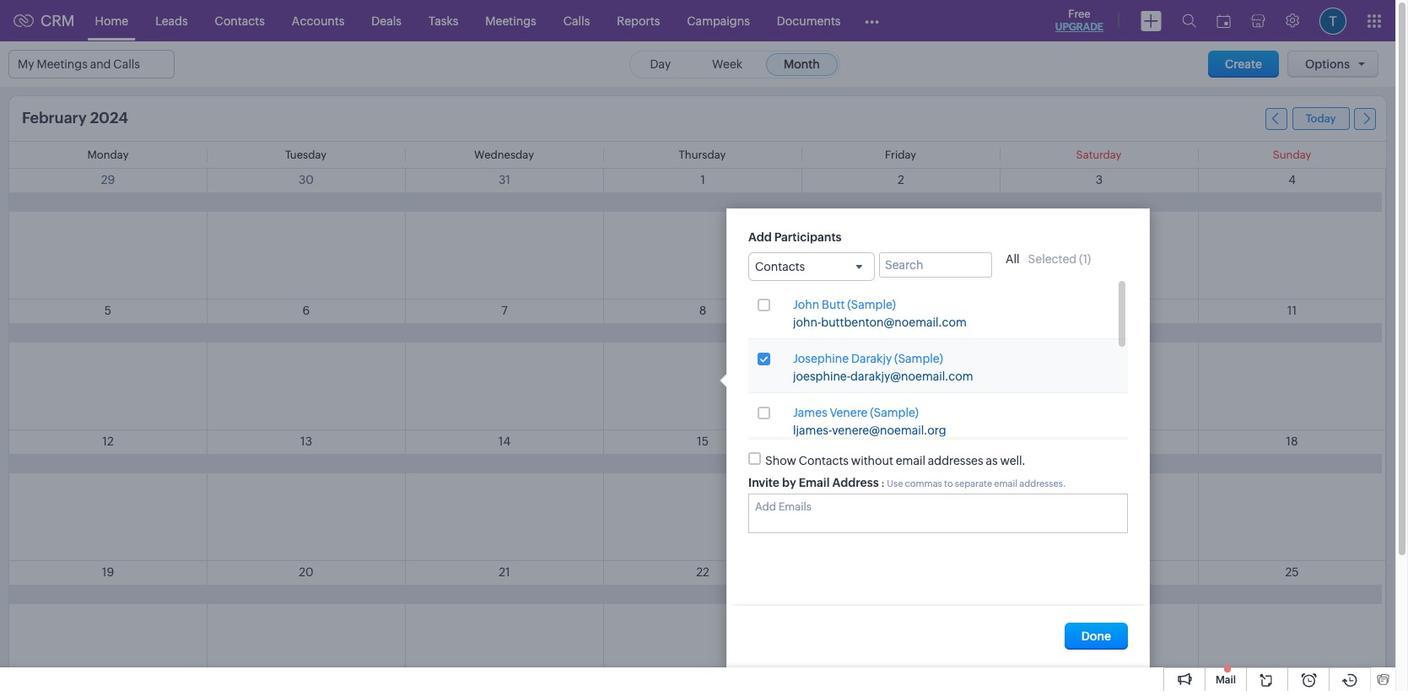 Task type: vqa. For each thing, say whether or not it's contained in the screenshot.
Choose date dialog
no



Task type: describe. For each thing, give the bounding box(es) containing it.
deals link
[[358, 0, 415, 41]]

25
[[1286, 565, 1299, 579]]

(
[[1080, 252, 1083, 266]]

documents link
[[764, 0, 854, 41]]

6
[[303, 304, 310, 317]]

address
[[833, 476, 879, 490]]

addresses
[[928, 454, 984, 468]]

and
[[90, 57, 111, 71]]

as
[[986, 454, 998, 468]]

james
[[793, 406, 828, 420]]

30
[[299, 173, 314, 187]]

Contacts field
[[749, 252, 875, 281]]

all selected ( 1 )
[[1006, 252, 1091, 266]]

Add Emails text field
[[755, 500, 1115, 513]]

0 vertical spatial email
[[896, 454, 926, 468]]

invite by email address : use commas to separate email addresses.
[[749, 476, 1066, 490]]

james venere (sample) link
[[793, 406, 919, 420]]

crm
[[41, 12, 75, 30]]

9
[[898, 304, 905, 317]]

month link
[[766, 53, 838, 76]]

16
[[895, 435, 907, 448]]

5
[[105, 304, 112, 317]]

venere@noemail.org
[[832, 424, 947, 437]]

butt
[[822, 298, 845, 312]]

20
[[299, 565, 314, 579]]

february 2024
[[22, 109, 128, 127]]

(sample) for john butt (sample)
[[847, 298, 896, 312]]

free upgrade
[[1056, 8, 1104, 33]]

reports
[[617, 14, 660, 27]]

upgrade
[[1056, 21, 1104, 33]]

buttbenton@noemail.com
[[821, 316, 967, 329]]

john
[[793, 298, 820, 312]]

email inside invite by email address : use commas to separate email addresses.
[[994, 479, 1018, 489]]

by
[[782, 476, 796, 490]]

contacts for contacts link
[[215, 14, 265, 27]]

0 horizontal spatial meetings
[[37, 57, 88, 71]]

today
[[1306, 112, 1337, 125]]

day
[[650, 57, 671, 70]]

friday
[[885, 149, 917, 161]]

to
[[944, 479, 953, 489]]

week
[[712, 57, 743, 70]]

josephine
[[793, 352, 849, 366]]

february
[[22, 109, 87, 127]]

josephine darakjy (sample) link
[[793, 352, 943, 366]]

addresses.
[[1020, 479, 1066, 489]]

selected
[[1028, 252, 1077, 266]]

15
[[697, 435, 709, 448]]

without
[[851, 454, 894, 468]]

0 horizontal spatial 1
[[701, 173, 705, 187]]

add
[[749, 230, 772, 244]]

add participants
[[749, 230, 842, 244]]

accounts link
[[278, 0, 358, 41]]

tuesday
[[285, 149, 327, 161]]

31
[[499, 173, 511, 187]]

2 vertical spatial contacts
[[799, 454, 849, 468]]

invite
[[749, 476, 780, 490]]

thursday
[[679, 149, 726, 161]]

2
[[898, 173, 905, 187]]

campaigns link
[[674, 0, 764, 41]]

mail
[[1216, 674, 1236, 686]]

participants
[[775, 230, 842, 244]]



Task type: locate. For each thing, give the bounding box(es) containing it.
use
[[887, 479, 903, 489]]

email
[[799, 476, 830, 490]]

options
[[1306, 57, 1350, 71]]

meetings right my
[[37, 57, 88, 71]]

documents
[[777, 14, 841, 27]]

contacts for contacts field
[[755, 260, 805, 273]]

show
[[765, 454, 797, 468]]

email down the well.
[[994, 479, 1018, 489]]

joesphine-
[[793, 370, 851, 383]]

(sample) up buttbenton@noemail.com
[[847, 298, 896, 312]]

all
[[1006, 252, 1020, 266]]

1 vertical spatial meetings
[[37, 57, 88, 71]]

calls right and
[[113, 57, 140, 71]]

meetings link
[[472, 0, 550, 41]]

crm link
[[14, 12, 75, 30]]

(sample) for josephine darakjy (sample)
[[895, 352, 943, 366]]

my meetings and calls
[[18, 57, 140, 71]]

12
[[102, 435, 114, 448]]

sunday
[[1273, 149, 1312, 161]]

1 vertical spatial email
[[994, 479, 1018, 489]]

contacts up the email
[[799, 454, 849, 468]]

tasks
[[429, 14, 459, 27]]

well.
[[1000, 454, 1026, 468]]

0 vertical spatial calls
[[564, 14, 590, 27]]

monday
[[87, 149, 129, 161]]

1 vertical spatial calls
[[113, 57, 140, 71]]

calls left reports link
[[564, 14, 590, 27]]

commas
[[905, 479, 943, 489]]

0 vertical spatial contacts
[[215, 14, 265, 27]]

contacts down the add participants at top
[[755, 260, 805, 273]]

leads link
[[142, 0, 201, 41]]

None button
[[1065, 623, 1128, 650]]

7
[[502, 304, 508, 317]]

29
[[101, 173, 115, 187]]

11
[[1288, 304, 1297, 317]]

2024
[[90, 109, 128, 127]]

13
[[300, 435, 312, 448]]

day link
[[633, 53, 689, 76]]

0 horizontal spatial calls
[[113, 57, 140, 71]]

(sample) up darakjy@noemail.com
[[895, 352, 943, 366]]

17
[[1094, 435, 1105, 448]]

1 horizontal spatial meetings
[[486, 14, 537, 27]]

all link
[[1006, 252, 1020, 266]]

leads
[[155, 14, 188, 27]]

month
[[784, 57, 820, 70]]

8
[[699, 304, 707, 317]]

1 horizontal spatial calls
[[564, 14, 590, 27]]

1
[[701, 173, 705, 187], [1083, 252, 1088, 266]]

(sample) for james venere (sample)
[[870, 406, 919, 420]]

(sample)
[[847, 298, 896, 312], [895, 352, 943, 366], [870, 406, 919, 420]]

meetings
[[486, 14, 537, 27], [37, 57, 88, 71]]

saturday
[[1077, 149, 1122, 161]]

(sample) inside james venere (sample) ljames-venere@noemail.org
[[870, 406, 919, 420]]

3
[[1096, 173, 1103, 187]]

darakjy
[[851, 352, 892, 366]]

my
[[18, 57, 34, 71]]

darakjy@noemail.com
[[851, 370, 974, 383]]

2 vertical spatial (sample)
[[870, 406, 919, 420]]

0 horizontal spatial email
[[896, 454, 926, 468]]

1 vertical spatial contacts
[[755, 260, 805, 273]]

0 vertical spatial meetings
[[486, 14, 537, 27]]

john-
[[793, 316, 821, 329]]

4
[[1289, 173, 1296, 187]]

accounts
[[292, 14, 345, 27]]

1 vertical spatial (sample)
[[895, 352, 943, 366]]

tasks link
[[415, 0, 472, 41]]

wednesday
[[474, 149, 534, 161]]

separate
[[955, 479, 993, 489]]

22
[[696, 565, 710, 579]]

contacts inside contacts field
[[755, 260, 805, 273]]

venere
[[830, 406, 868, 420]]

)
[[1088, 252, 1091, 266]]

14
[[499, 435, 511, 448]]

home
[[95, 14, 128, 27]]

contacts inside contacts link
[[215, 14, 265, 27]]

james venere (sample) ljames-venere@noemail.org
[[793, 406, 947, 437]]

meetings left calls link
[[486, 14, 537, 27]]

1 horizontal spatial email
[[994, 479, 1018, 489]]

free
[[1069, 8, 1091, 20]]

0 vertical spatial 1
[[701, 173, 705, 187]]

(sample) up 'venere@noemail.org'
[[870, 406, 919, 420]]

calls
[[564, 14, 590, 27], [113, 57, 140, 71]]

home link
[[82, 0, 142, 41]]

contacts right 'leads' link
[[215, 14, 265, 27]]

1 right selected in the top of the page
[[1083, 252, 1088, 266]]

today link
[[1293, 107, 1350, 130]]

1 down thursday
[[701, 173, 705, 187]]

1 vertical spatial 1
[[1083, 252, 1088, 266]]

ljames-
[[793, 424, 832, 437]]

week link
[[695, 53, 761, 76]]

:
[[881, 477, 885, 490]]

josephine darakjy (sample) joesphine-darakjy@noemail.com
[[793, 352, 974, 383]]

reports link
[[604, 0, 674, 41]]

show contacts without email addresses as well.
[[765, 454, 1026, 468]]

Search text field
[[879, 252, 993, 278]]

(sample) inside 'josephine darakjy (sample) joesphine-darakjy@noemail.com'
[[895, 352, 943, 366]]

0 vertical spatial (sample)
[[847, 298, 896, 312]]

19
[[102, 565, 114, 579]]

21
[[499, 565, 510, 579]]

create
[[1226, 57, 1263, 71]]

campaigns
[[687, 14, 750, 27]]

1 horizontal spatial 1
[[1083, 252, 1088, 266]]

email down 16
[[896, 454, 926, 468]]

contacts link
[[201, 0, 278, 41]]

john butt (sample) link
[[793, 298, 896, 312]]

(sample) inside john butt (sample) john-buttbenton@noemail.com
[[847, 298, 896, 312]]

18
[[1287, 435, 1299, 448]]



